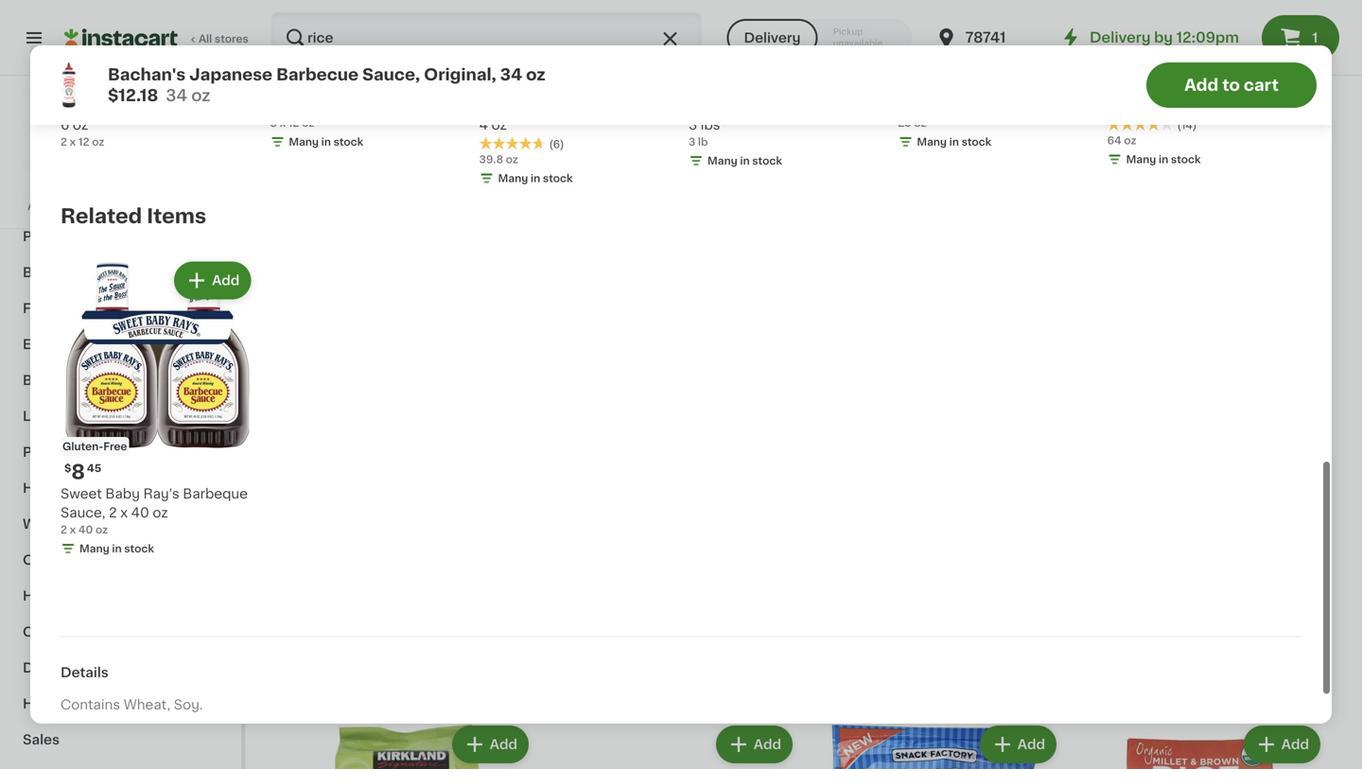 Task type: vqa. For each thing, say whether or not it's contained in the screenshot.
56
yes



Task type: locate. For each thing, give the bounding box(es) containing it.
delivery up 22
[[1090, 31, 1151, 44]]

sauce, inside "sweet baby ray's barbeque sauce, 2 x 40 oz 2 x 40 oz"
[[61, 506, 105, 519]]

delivery up the lightly
[[744, 31, 801, 44]]

goods for home goods
[[67, 697, 113, 711]]

1 vertical spatial 3
[[689, 137, 696, 147]]

burger
[[535, 99, 579, 113]]

1 horizontal spatial baby
[[105, 487, 140, 500]]

2 vertical spatial 8
[[71, 462, 85, 482]]

bibigo korean style crunchy chicken, sweet and spicy sauce, 56 oz
[[548, 600, 789, 651]]

sauce, inside bibigo korean style crunchy chicken, sweet and spicy sauce, 56 oz
[[723, 619, 768, 632]]

sweet down korean
[[609, 619, 651, 632]]

0 vertical spatial sweet
[[61, 487, 102, 500]]

add to cart
[[1185, 77, 1279, 93]]

$8.57 element
[[1076, 572, 1325, 597]]

&
[[61, 158, 72, 171], [75, 194, 86, 207], [58, 374, 69, 387], [71, 482, 82, 495], [87, 626, 98, 639], [53, 661, 64, 675]]

goods down details
[[67, 697, 113, 711]]

$ inside $ 8 45
[[64, 463, 71, 474]]

& for beer
[[58, 374, 69, 387]]

$15.79 element
[[284, 185, 533, 210]]

buy 1, get $5 off
[[66, 83, 152, 93]]

1 horizontal spatial 64
[[1165, 99, 1182, 113]]

0 horizontal spatial 34
[[166, 88, 188, 104]]

0 horizontal spatial costco
[[52, 201, 91, 212]]

paper goods
[[23, 446, 111, 459]]

0 vertical spatial to
[[1223, 77, 1241, 93]]

just
[[689, 80, 718, 94], [1108, 80, 1137, 94]]

12
[[293, 99, 307, 113], [288, 118, 299, 128], [78, 137, 89, 147]]

2 beyond from the top
[[479, 99, 531, 113]]

sweet down $ 8 45
[[61, 487, 102, 500]]

costco down meat & seafood
[[52, 201, 91, 212]]

& left seafood
[[61, 158, 72, 171]]

None search field
[[271, 11, 703, 64]]

1 horizontal spatial 40
[[131, 506, 149, 519]]

0 horizontal spatial bare
[[722, 80, 752, 94]]

0 horizontal spatial to
[[164, 201, 175, 212]]

home goods
[[23, 697, 113, 711]]

oz right 4
[[492, 118, 507, 132]]

0 vertical spatial chicken
[[1174, 80, 1229, 94]]

baby link
[[11, 255, 230, 291]]

0 horizontal spatial delivery
[[744, 31, 801, 44]]

contains
[[61, 699, 120, 712]]

sauce, down health & personal care
[[61, 506, 105, 519]]

2 just from the left
[[1108, 80, 1137, 94]]

just up chunks,
[[1108, 80, 1137, 94]]

oz down japanese
[[191, 88, 211, 104]]

deli & dairy
[[23, 661, 104, 675]]

1 vertical spatial goods
[[66, 554, 111, 567]]

0 vertical spatial beyond
[[479, 80, 531, 94]]

sauce, right hot
[[178, 99, 223, 113]]

64 down chunks,
[[1108, 135, 1122, 146]]

oz right 6 on the left
[[73, 118, 88, 132]]

1 horizontal spatial sweet
[[609, 619, 651, 632]]

2 many in stock button from the left
[[1076, 316, 1325, 654]]

1 vertical spatial costco
[[52, 201, 91, 212]]

1 horizontal spatial many in stock button
[[1076, 316, 1325, 654]]

to left "cart"
[[1223, 77, 1241, 93]]

1 vertical spatial meat
[[23, 158, 58, 171]]

electronics link
[[11, 326, 230, 362]]

chicken up "(14)"
[[1174, 80, 1229, 94]]

contains wheat, soy.
[[61, 699, 203, 712]]

snacks
[[23, 194, 72, 207]]

soy.
[[174, 699, 203, 712]]

bibigo
[[548, 600, 590, 613]]

many
[[289, 137, 319, 147], [917, 137, 947, 147], [1127, 154, 1157, 165], [708, 156, 738, 166], [498, 173, 528, 184], [79, 544, 109, 554], [831, 637, 861, 648], [1095, 637, 1125, 648]]

$ inside $ 17
[[64, 56, 71, 67]]

$ 17
[[64, 55, 92, 75]]

1 vertical spatial 34
[[166, 88, 188, 104]]

bare inside "just bare chicken breast chunks, 64 oz"
[[1140, 80, 1171, 94]]

truff
[[61, 99, 92, 113]]

deli
[[23, 661, 50, 675]]

item carousel region
[[34, 250, 1302, 591]]

34 right off
[[166, 88, 188, 104]]

0 horizontal spatial chicken
[[689, 99, 743, 113]]

0 vertical spatial breast
[[1232, 80, 1275, 94]]

chicken inside "just bare lightly breaded chicken breast strips, spicy, 3 lbs 3 lb"
[[689, 99, 743, 113]]

candy
[[90, 194, 135, 207]]

8
[[270, 99, 279, 113], [270, 118, 277, 128], [71, 462, 85, 482]]

1 horizontal spatial breast
[[1232, 80, 1275, 94]]

meat down the bakery
[[23, 158, 58, 171]]

0 vertical spatial meat
[[535, 80, 569, 94]]

1 horizontal spatial delivery
[[1090, 31, 1151, 44]]

delivery button
[[727, 19, 818, 57]]

delivery inside the delivery by 12:09pm link
[[1090, 31, 1151, 44]]

34 right original,
[[500, 67, 522, 83]]

costco
[[96, 141, 146, 154], [52, 201, 91, 212]]

costco link
[[96, 98, 146, 157]]

64 up "(14)"
[[1165, 99, 1182, 113]]

laundry
[[101, 626, 157, 639]]

hot
[[150, 99, 175, 113]]

1 vertical spatial chicken
[[689, 99, 743, 113]]

$ down paper goods
[[64, 463, 71, 474]]

60
[[309, 56, 324, 67]]

1 vertical spatial baby
[[105, 487, 140, 500]]

0 horizontal spatial just
[[689, 80, 718, 94]]

care
[[149, 482, 181, 495]]

product group containing 8
[[61, 258, 255, 560]]

beyond up 4
[[479, 99, 531, 113]]

1 bare from the left
[[722, 80, 752, 94]]

sauce,
[[363, 67, 420, 83], [178, 99, 223, 113], [61, 506, 105, 519], [723, 619, 768, 632]]

19
[[490, 55, 513, 75]]

2 bare from the left
[[1140, 80, 1171, 94]]

strips,
[[793, 99, 836, 113]]

snacks & candy
[[23, 194, 135, 207]]

0 vertical spatial baby
[[23, 266, 58, 279]]

64 inside "just bare chicken breast chunks, 64 oz"
[[1165, 99, 1182, 113]]

just inside "just bare lightly breaded chicken breast strips, spicy, 3 lbs 3 lb"
[[689, 80, 718, 94]]

0 horizontal spatial many in stock button
[[812, 316, 1061, 654]]

& left candy
[[75, 194, 86, 207]]

0 horizontal spatial meat
[[23, 158, 58, 171]]

0 horizontal spatial 64
[[1108, 135, 1122, 146]]

baby up wine "link"
[[105, 487, 140, 500]]

snacks & candy link
[[11, 183, 230, 219]]

3
[[689, 118, 698, 132], [689, 137, 696, 147]]

costco logo image
[[103, 98, 139, 134]]

oz inside "just bare chicken breast chunks, 64 oz"
[[1186, 99, 1201, 113]]

beyond
[[479, 80, 531, 94], [479, 99, 531, 113]]

chicken inside "just bare chicken breast chunks, 64 oz"
[[1174, 80, 1229, 94]]

2 down 6 on the left
[[61, 137, 67, 147]]

0 horizontal spatial breast
[[747, 99, 790, 113]]

bare left the lightly
[[722, 80, 752, 94]]

style
[[644, 600, 678, 613]]

delivery inside the delivery button
[[744, 31, 801, 44]]

many in stock button
[[812, 316, 1061, 654], [1076, 316, 1325, 654]]

2 vertical spatial 12
[[78, 137, 89, 147]]

39.8
[[479, 154, 504, 165]]

oz inside bibigo korean style crunchy chicken, sweet and spicy sauce, 56 oz
[[548, 638, 563, 651]]

1 vertical spatial 8
[[270, 118, 277, 128]]

40 up the other goods
[[78, 525, 93, 535]]

& down beverages
[[87, 626, 98, 639]]

& right 'health'
[[71, 482, 82, 495]]

1 just from the left
[[689, 80, 718, 94]]

oz down chicken,
[[548, 638, 563, 651]]

0 vertical spatial costco
[[96, 141, 146, 154]]

breast inside "just bare chicken breast chunks, 64 oz"
[[1232, 80, 1275, 94]]

bare inside "just bare lightly breaded chicken breast strips, spicy, 3 lbs 3 lb"
[[722, 80, 752, 94]]

bachan's
[[108, 67, 186, 83]]

1 vertical spatial sweet
[[609, 619, 651, 632]]

meat inside $ 19 beyond meat plant-based beyond burger patties, 10 x 4 oz
[[535, 80, 569, 94]]

x
[[238, 99, 245, 113], [282, 99, 290, 113], [654, 99, 662, 113], [280, 118, 286, 128], [70, 137, 76, 147], [120, 506, 128, 519], [70, 525, 76, 535]]

to left save
[[164, 201, 175, 212]]

1 horizontal spatial 34
[[500, 67, 522, 83]]

to inside 'add costco membership to save' link
[[164, 201, 175, 212]]

pets link
[[11, 219, 230, 255]]

breast down the lightly
[[747, 99, 790, 113]]

1 horizontal spatial chicken
[[1174, 80, 1229, 94]]

personal
[[86, 482, 145, 495]]

other goods
[[23, 554, 111, 567]]

beyond down 19
[[479, 80, 531, 94]]

meat up burger
[[535, 80, 569, 94]]

2 3 from the top
[[689, 137, 696, 147]]

1 horizontal spatial just
[[1108, 80, 1137, 94]]

product group inside item carousel region
[[61, 258, 255, 560]]

1 many in stock button from the left
[[812, 316, 1061, 654]]

bibigo korean style crunchy chicken, sweet and spicy sauce, 56 oz button
[[548, 316, 797, 692]]

12:09pm
[[1177, 31, 1240, 44]]

0 vertical spatial 64
[[1165, 99, 1182, 113]]

$ for 8
[[64, 463, 71, 474]]

meat & seafood link
[[11, 147, 230, 183]]

2 right wine
[[61, 525, 67, 535]]

& right beer
[[58, 374, 69, 387]]

free
[[103, 441, 127, 452]]

3 left lbs at right
[[689, 118, 698, 132]]

1 vertical spatial breast
[[747, 99, 790, 113]]

$ inside $ 19 beyond meat plant-based beyond burger patties, 10 x 4 oz
[[483, 56, 490, 67]]

sweet inside "sweet baby ray's barbeque sauce, 2 x 40 oz 2 x 40 oz"
[[61, 487, 102, 500]]

$ 19 beyond meat plant-based beyond burger patties, 10 x 4 oz
[[479, 55, 662, 132]]

costco up seafood
[[96, 141, 146, 154]]

sauce, left "56"
[[723, 619, 768, 632]]

just up lbs at right
[[689, 80, 718, 94]]

1 horizontal spatial to
[[1223, 77, 1241, 93]]

$ up the 'buy'
[[64, 56, 71, 67]]

goods up beverages
[[66, 554, 111, 567]]

1 vertical spatial to
[[164, 201, 175, 212]]

0 horizontal spatial 40
[[78, 525, 93, 535]]

0 horizontal spatial baby
[[23, 266, 58, 279]]

oz up "(14)"
[[1186, 99, 1201, 113]]

breast down 12:09pm
[[1232, 80, 1275, 94]]

0 vertical spatial goods
[[66, 446, 111, 459]]

1 horizontal spatial bare
[[1140, 80, 1171, 94]]

sauce, left meat,
[[363, 67, 420, 83]]

29 oz
[[898, 118, 927, 128]]

japanese
[[189, 67, 273, 83]]

0 horizontal spatial sweet
[[61, 487, 102, 500]]

3 left lb
[[689, 137, 696, 147]]

22
[[1119, 55, 1144, 75]]

1 horizontal spatial meat
[[535, 80, 569, 94]]

& right deli
[[53, 661, 64, 675]]

& for snacks
[[75, 194, 86, 207]]

instacart logo image
[[64, 26, 178, 49]]

2 vertical spatial goods
[[67, 697, 113, 711]]

liquor link
[[11, 398, 230, 434]]

x inside $ 19 beyond meat plant-based beyond burger patties, 10 x 4 oz
[[654, 99, 662, 113]]

2 down the personal
[[109, 506, 117, 519]]

2 down japanese
[[226, 99, 234, 113]]

electronics
[[23, 338, 100, 351]]

0 vertical spatial 3
[[689, 118, 698, 132]]

bare down 38
[[1140, 80, 1171, 94]]

$ up 4
[[483, 56, 490, 67]]

delivery
[[1090, 31, 1151, 44], [744, 31, 801, 44]]

1 horizontal spatial costco
[[96, 141, 146, 154]]

& inside "link"
[[87, 626, 98, 639]]

goods up 45
[[66, 446, 111, 459]]

salt
[[349, 80, 374, 94]]

just for just bare lightly breaded chicken breast strips, spicy, 3 lbs 3 lb
[[689, 80, 718, 94]]

lunch
[[377, 80, 419, 94]]

64
[[1165, 99, 1182, 113], [1108, 135, 1122, 146]]

to inside the add to cart button
[[1223, 77, 1241, 93]]

64 oz
[[1108, 135, 1137, 146]]

product group
[[61, 258, 255, 560], [284, 722, 533, 769], [548, 722, 797, 769], [812, 722, 1061, 769], [1076, 722, 1325, 769]]

1,
[[90, 83, 97, 93]]

chicken up lbs at right
[[689, 99, 743, 113]]

$ for 19
[[483, 56, 490, 67]]

just bare lightly breaded chicken breast strips, spicy, 3 lbs 3 lb
[[689, 80, 880, 147]]

oz up the other goods link
[[96, 525, 108, 535]]

just inside "just bare chicken breast chunks, 64 oz"
[[1108, 80, 1137, 94]]

add inside the add to cart button
[[1185, 77, 1219, 93]]

service type group
[[727, 19, 913, 57]]

40 down ray's
[[131, 506, 149, 519]]

deli & dairy link
[[11, 650, 230, 686]]

beer
[[23, 374, 55, 387]]

1 vertical spatial beyond
[[479, 99, 531, 113]]

sweet baby ray's barbeque sauce, 2 x 40 oz 2 x 40 oz
[[61, 487, 248, 535]]

oz
[[526, 67, 546, 83], [191, 88, 211, 104], [310, 99, 326, 113], [1186, 99, 1201, 113], [302, 118, 314, 128], [914, 118, 927, 128], [73, 118, 88, 132], [492, 118, 507, 132], [1125, 135, 1137, 146], [92, 137, 104, 147], [506, 154, 518, 165], [153, 506, 168, 519], [96, 525, 108, 535], [548, 638, 563, 651]]

floral link
[[11, 291, 230, 326]]

baby up the floral
[[23, 266, 58, 279]]

0 vertical spatial 40
[[131, 506, 149, 519]]

membership
[[93, 201, 161, 212]]



Task type: describe. For each thing, give the bounding box(es) containing it.
sauce, inside truff original hot sauce, 2 x 6 oz 2 x 12 oz
[[178, 99, 223, 113]]

bakery link
[[11, 111, 230, 147]]

spicy,
[[839, 99, 880, 113]]

0 vertical spatial 12
[[293, 99, 307, 113]]

1 vertical spatial 40
[[78, 525, 93, 535]]

gluten-free
[[62, 441, 127, 452]]

delivery for delivery
[[744, 31, 801, 44]]

and
[[654, 619, 679, 632]]

add inside item carousel region
[[212, 274, 240, 287]]

just for just bare chicken breast chunks, 64 oz
[[1108, 80, 1137, 94]]

barbecue
[[276, 67, 359, 83]]

0 vertical spatial 34
[[500, 67, 522, 83]]

oz down ray's
[[153, 506, 168, 519]]

bakery
[[23, 122, 71, 135]]

oz right 19
[[526, 67, 546, 83]]

12 inside truff original hot sauce, 2 x 6 oz 2 x 12 oz
[[78, 137, 89, 147]]

original
[[95, 99, 147, 113]]

buy
[[66, 83, 87, 93]]

1 3 from the top
[[689, 118, 698, 132]]

sauce, inside the 'bachan's japanese barbecue sauce, original, 34 oz $12.18 34 oz'
[[363, 67, 420, 83]]

oz down chunks,
[[1125, 135, 1137, 146]]

cleaning & laundry
[[23, 626, 157, 639]]

& for health
[[71, 482, 82, 495]]

truff original hot sauce, 2 x 6 oz 2 x 12 oz
[[61, 99, 245, 147]]

stock inside item carousel region
[[124, 544, 154, 554]]

28 60
[[281, 55, 324, 75]]

oz up seafood
[[92, 137, 104, 147]]

pets
[[23, 230, 53, 243]]

delivery for delivery by 12:09pm
[[1090, 31, 1151, 44]]

29
[[898, 118, 912, 128]]

patties,
[[583, 99, 633, 113]]

related
[[61, 206, 142, 226]]

sales
[[23, 733, 60, 747]]

beer & cider
[[23, 374, 110, 387]]

many in stock inside item carousel region
[[79, 544, 154, 554]]

crunchy
[[682, 600, 739, 613]]

wine link
[[11, 506, 230, 542]]

$5
[[120, 83, 134, 93]]

gluten-
[[62, 441, 103, 452]]

$ for 17
[[64, 56, 71, 67]]

& for cleaning
[[87, 626, 98, 639]]

wheat,
[[124, 699, 170, 712]]

bare for chunks,
[[1140, 80, 1171, 94]]

meat,
[[422, 80, 460, 94]]

add to cart button
[[1147, 62, 1317, 108]]

1 vertical spatial 64
[[1108, 135, 1122, 146]]

bare for chicken
[[722, 80, 752, 94]]

1 vertical spatial 12
[[288, 118, 299, 128]]

home goods link
[[11, 686, 230, 722]]

baby inside "sweet baby ray's barbeque sauce, 2 x 40 oz 2 x 40 oz"
[[105, 487, 140, 500]]

oz down spam
[[302, 118, 314, 128]]

goods for other goods
[[66, 554, 111, 567]]

just bare chicken breast chunks, 64 oz
[[1108, 80, 1275, 113]]

related items
[[61, 206, 206, 226]]

cider
[[72, 374, 110, 387]]

add inside 'add costco membership to save' link
[[28, 201, 49, 212]]

off
[[137, 83, 152, 93]]

health & personal care link
[[11, 470, 230, 506]]

health
[[23, 482, 68, 495]]

by
[[1155, 31, 1173, 44]]

oz inside $ 19 beyond meat plant-based beyond burger patties, 10 x 4 oz
[[492, 118, 507, 132]]

sweet inside bibigo korean style crunchy chicken, sweet and spicy sauce, 56 oz
[[609, 619, 651, 632]]

10
[[636, 99, 651, 113]]

39.8 oz
[[479, 154, 518, 165]]

save
[[178, 201, 202, 212]]

38
[[1146, 56, 1160, 67]]

all stores
[[199, 34, 249, 44]]

details
[[61, 666, 109, 680]]

all stores link
[[64, 11, 250, 64]]

based
[[612, 80, 654, 94]]

oz right 39.8
[[506, 154, 518, 165]]

meat & seafood
[[23, 158, 132, 171]]

hard beverages
[[23, 590, 132, 603]]

delivery by 12:09pm link
[[1060, 26, 1240, 49]]

add costco membership to save link
[[28, 199, 214, 214]]

1
[[1313, 31, 1319, 44]]

stores
[[215, 34, 249, 44]]

in inside item carousel region
[[112, 544, 122, 554]]

barbeque
[[183, 487, 248, 500]]

6
[[61, 118, 69, 132]]

paper goods link
[[11, 434, 230, 470]]

oz right 29 at the right
[[914, 118, 927, 128]]

cleaning
[[23, 626, 84, 639]]

$ 8 45
[[64, 462, 101, 482]]

household link
[[11, 75, 230, 111]]

spam less-salt lunch meat, 8 x 12 oz 8 x 12 oz
[[270, 80, 460, 128]]

chicken,
[[548, 619, 606, 632]]

78741
[[966, 31, 1006, 44]]

all
[[199, 34, 212, 44]]

breaded
[[804, 80, 861, 94]]

lb
[[698, 137, 708, 147]]

other goods link
[[11, 542, 230, 578]]

plant-
[[572, 80, 612, 94]]

beverages
[[59, 590, 132, 603]]

paper
[[23, 446, 63, 459]]

& for meat
[[61, 158, 72, 171]]

many inside item carousel region
[[79, 544, 109, 554]]

dairy
[[67, 661, 104, 675]]

22 38
[[1119, 55, 1160, 75]]

goods for paper goods
[[66, 446, 111, 459]]

breast inside "just bare lightly breaded chicken breast strips, spicy, 3 lbs 3 lb"
[[747, 99, 790, 113]]

1 beyond from the top
[[479, 80, 531, 94]]

45
[[87, 463, 101, 474]]

0 vertical spatial 8
[[270, 99, 279, 113]]

floral
[[23, 302, 61, 315]]

8 inside item carousel region
[[71, 462, 85, 482]]

oz down less-
[[310, 99, 326, 113]]

get
[[100, 83, 118, 93]]

korean
[[594, 600, 641, 613]]

4
[[479, 118, 488, 132]]

& for deli
[[53, 661, 64, 675]]

add button inside product group
[[176, 264, 249, 298]]

cleaning & laundry link
[[11, 614, 230, 650]]

$12.18
[[108, 88, 158, 104]]

28
[[281, 55, 307, 75]]

costco inside 'add costco membership to save' link
[[52, 201, 91, 212]]

sales link
[[11, 722, 230, 758]]

hard
[[23, 590, 56, 603]]

bachan's japanese barbecue sauce, original, 34 oz $12.18 34 oz
[[108, 67, 546, 104]]



